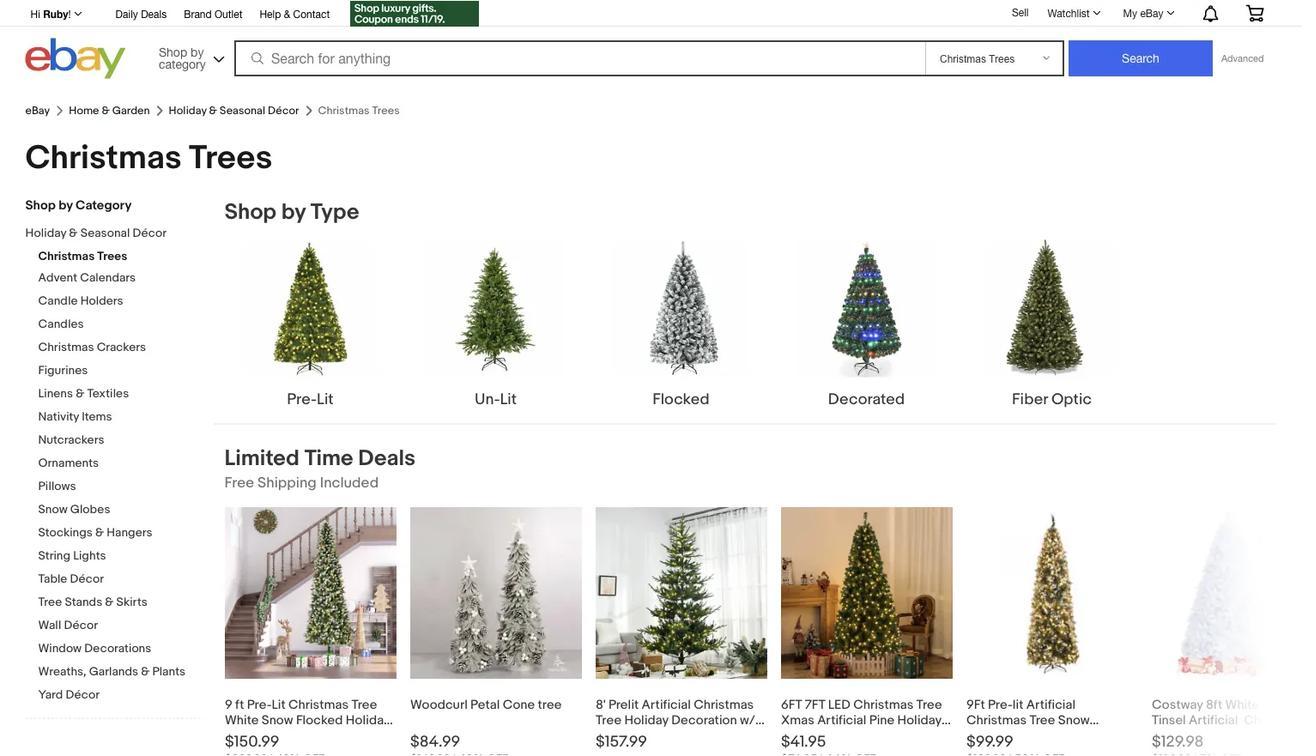 Task type: locate. For each thing, give the bounding box(es) containing it.
1 horizontal spatial by
[[191, 45, 204, 59]]

& down globes
[[95, 526, 104, 540]]

artificial inside 6ft 7ft led christmas tree xmas artificial pine holiday home decor w/metal stand
[[817, 712, 866, 728]]

deals up included
[[358, 446, 416, 472]]

lights inside "holiday & seasonal décor christmas trees advent calendars candle holders candles christmas crackers figurines linens & textiles nativity items nutcrackers ornaments pillows snow globes stockings & hangers string lights table décor tree stands & skirts wall décor window decorations wreaths, garlands & plants yard décor"
[[73, 549, 106, 564]]

limited time deals free shipping included
[[224, 446, 416, 492]]

artificial left pine
[[817, 712, 866, 728]]

advent
[[38, 271, 77, 285]]

snow
[[38, 503, 68, 517], [261, 712, 293, 728]]

0 horizontal spatial lit
[[271, 697, 285, 712]]

lights
[[73, 549, 106, 564], [337, 728, 372, 743]]

lights down stockings
[[73, 549, 106, 564]]

& inside the help & contact "link"
[[284, 8, 290, 20]]

shop left the category on the left top
[[25, 198, 56, 213]]

2 horizontal spatial led
[[828, 697, 850, 712]]

0 vertical spatial home
[[69, 104, 99, 117]]

snow down pillows
[[38, 503, 68, 517]]

table décor link
[[38, 572, 201, 588]]

crackers
[[97, 340, 146, 355]]

white inside 9 ft pre-lit christmas tree white snow flocked holiday decoration w/ led lights
[[224, 712, 258, 728]]

un-lit link
[[410, 240, 582, 410]]

holiday down shop by category
[[25, 226, 66, 241]]

stockings
[[38, 526, 93, 540]]

& left plants
[[141, 665, 150, 679]]

holiday down 'category'
[[169, 104, 207, 117]]

0 vertical spatial lights
[[73, 549, 106, 564]]

holiday & seasonal décor link down the category on the left top
[[25, 226, 188, 243]]

brand outlet link
[[184, 5, 242, 24]]

christmas inside 6ft 7ft led christmas tree xmas artificial pine holiday home decor w/metal stand
[[853, 697, 913, 712]]

deals right daily
[[141, 8, 167, 20]]

1 horizontal spatial deals
[[358, 446, 416, 472]]

pre- inside 9 ft pre-lit christmas tree white snow flocked holiday decoration w/ led lights
[[247, 697, 271, 712]]

1 vertical spatial pre-
[[247, 697, 271, 712]]

petal
[[470, 697, 499, 712]]

w/ right $150.99
[[293, 728, 309, 743]]

ornaments link
[[38, 456, 201, 473]]

candle holders link
[[38, 294, 201, 310]]

1 horizontal spatial led
[[655, 728, 678, 743]]

0 vertical spatial flocked
[[653, 390, 710, 409]]

2 horizontal spatial lit
[[500, 390, 517, 409]]

un-lit
[[475, 390, 517, 409]]

pre-lit link
[[224, 240, 396, 410]]

holiday right pine
[[897, 712, 941, 728]]

pre- up the time
[[287, 390, 317, 409]]

0 horizontal spatial snow
[[38, 503, 68, 517]]

seasonal down shop by category dropdown button
[[220, 104, 265, 117]]

artificial up tips,
[[641, 697, 690, 712]]

pillows link
[[38, 479, 201, 496]]

pre- right ft
[[247, 697, 271, 712]]

seasonal for holiday & seasonal décor christmas trees advent calendars candle holders candles christmas crackers figurines linens & textiles nativity items nutcrackers ornaments pillows snow globes stockings & hangers string lights table décor tree stands & skirts wall décor window decorations wreaths, garlands & plants yard décor
[[80, 226, 130, 241]]

wall décor link
[[38, 619, 201, 635]]

0 horizontal spatial led
[[311, 728, 334, 743]]

deals inside limited time deals free shipping included
[[358, 446, 416, 472]]

pine
[[869, 712, 894, 728]]

christmas up light
[[693, 697, 753, 712]]

lit
[[317, 390, 334, 409], [500, 390, 517, 409], [271, 697, 285, 712]]

0 horizontal spatial shop
[[25, 198, 56, 213]]

decoration down ft
[[224, 728, 290, 743]]

main content containing shop by type
[[214, 199, 1302, 756]]

tree inside 9 ft pre-lit christmas tree white snow flocked holiday decoration w/ led lights
[[351, 697, 377, 712]]

christmas inside "8' prelit artificial christmas tree holiday decoration w/ 1026 tips, led light"
[[693, 697, 753, 712]]

9ft pre-lit artificial christmas tree snow flocked with 460 led lights pine cone image
[[966, 507, 1138, 679]]

1 horizontal spatial decoration
[[671, 712, 737, 728]]

artificial
[[641, 697, 690, 712], [817, 712, 866, 728]]

holiday & seasonal décor christmas trees advent calendars candle holders candles christmas crackers figurines linens & textiles nativity items nutcrackers ornaments pillows snow globes stockings & hangers string lights table décor tree stands & skirts wall décor window decorations wreaths, garlands & plants yard décor
[[25, 226, 185, 703]]

1 horizontal spatial white
[[1225, 697, 1259, 712]]

0 vertical spatial trees
[[189, 138, 272, 178]]

snow inside "holiday & seasonal décor christmas trees advent calendars candle holders candles christmas crackers figurines linens & textiles nativity items nutcrackers ornaments pillows snow globes stockings & hangers string lights table décor tree stands & skirts wall décor window decorations wreaths, garlands & plants yard décor"
[[38, 503, 68, 517]]

christmas trees
[[25, 138, 272, 178]]

$84.99
[[410, 732, 460, 751]]

1 horizontal spatial w/
[[740, 712, 755, 728]]

0 vertical spatial ebay
[[1140, 7, 1164, 19]]

led right 7ft
[[828, 697, 850, 712]]

woodcurl petal cone tree image
[[410, 507, 582, 679]]

1 horizontal spatial lit
[[317, 390, 334, 409]]

help & contact
[[260, 8, 330, 20]]

0 horizontal spatial lights
[[73, 549, 106, 564]]

my ebay link
[[1114, 3, 1183, 23]]

holiday inside "holiday & seasonal décor christmas trees advent calendars candle holders candles christmas crackers figurines linens & textiles nativity items nutcrackers ornaments pillows snow globes stockings & hangers string lights table décor tree stands & skirts wall décor window decorations wreaths, garlands & plants yard décor"
[[25, 226, 66, 241]]

1 vertical spatial trees
[[97, 249, 127, 264]]

tree up 'stand'
[[916, 697, 942, 712]]

décor
[[268, 104, 299, 117], [133, 226, 167, 241], [70, 572, 104, 587], [64, 619, 98, 633], [66, 688, 100, 703]]

0 horizontal spatial w/
[[293, 728, 309, 743]]

type
[[311, 199, 359, 226]]

snow up $150.99
[[261, 712, 293, 728]]

nutcrackers link
[[38, 433, 201, 449]]

led inside 6ft 7ft led christmas tree xmas artificial pine holiday home decor w/metal stand
[[828, 697, 850, 712]]

string lights link
[[38, 549, 201, 565]]

christmas
[[25, 138, 182, 178], [38, 249, 95, 264], [38, 340, 94, 355], [288, 697, 348, 712], [693, 697, 753, 712], [853, 697, 913, 712]]

table
[[38, 572, 67, 587]]

ft
[[235, 697, 244, 712]]

by left the category on the left top
[[58, 198, 73, 213]]

1 vertical spatial deals
[[358, 446, 416, 472]]

led left light
[[655, 728, 678, 743]]

shipping
[[258, 474, 317, 492]]

decoration right tips,
[[671, 712, 737, 728]]

home right ebay link
[[69, 104, 99, 117]]

0 vertical spatial pre-
[[287, 390, 317, 409]]

0 horizontal spatial trees
[[97, 249, 127, 264]]

6ft 7ft led christmas tree xmas artificial pine holiday home decor w/metal stand image
[[781, 507, 952, 679]]

decorated image
[[798, 240, 935, 377]]

6ft 7ft led christmas tree xmas artificial pine holiday home decor w/metal stand
[[781, 697, 943, 743]]

decoration
[[671, 712, 737, 728], [224, 728, 290, 743]]

0 vertical spatial deals
[[141, 8, 167, 20]]

wall
[[38, 619, 61, 633]]

christmas right ft
[[288, 697, 348, 712]]

0 horizontal spatial flocked
[[296, 712, 343, 728]]

pre-
[[287, 390, 317, 409], [247, 697, 271, 712]]

None text field
[[410, 752, 450, 756], [966, 752, 1006, 756], [410, 752, 450, 756], [966, 752, 1006, 756]]

None submit
[[1069, 40, 1213, 76]]

window
[[38, 642, 82, 656]]

woodcurl
[[410, 697, 467, 712]]

0 horizontal spatial deals
[[141, 8, 167, 20]]

fiber optic link
[[966, 240, 1138, 410]]

hi ruby !
[[30, 8, 71, 20]]

trees
[[189, 138, 272, 178], [97, 249, 127, 264]]

seasonal inside "holiday & seasonal décor christmas trees advent calendars candle holders candles christmas crackers figurines linens & textiles nativity items nutcrackers ornaments pillows snow globes stockings & hangers string lights table décor tree stands & skirts wall décor window decorations wreaths, garlands & plants yard décor"
[[80, 226, 130, 241]]

2 horizontal spatial shop
[[224, 199, 276, 226]]

ebay left home & garden
[[25, 104, 50, 117]]

stands
[[65, 595, 102, 610]]

led right $150.99
[[311, 728, 334, 743]]

linens
[[38, 387, 73, 401]]

1 horizontal spatial home
[[781, 728, 816, 743]]

home & garden link
[[69, 104, 150, 117]]

sell link
[[1004, 6, 1037, 18]]

9
[[224, 697, 232, 712]]

1 horizontal spatial ebay
[[1140, 7, 1164, 19]]

string
[[38, 549, 70, 564]]

snow inside 9 ft pre-lit christmas tree white snow flocked holiday decoration w/ led lights
[[261, 712, 293, 728]]

ruby
[[43, 8, 68, 20]]

by
[[191, 45, 204, 59], [58, 198, 73, 213], [281, 199, 306, 226]]

1 horizontal spatial flocked
[[653, 390, 710, 409]]

by inside "shop by category"
[[191, 45, 204, 59]]

lights left $84.99
[[337, 728, 372, 743]]

white
[[1225, 697, 1259, 712], [224, 712, 258, 728]]

0 horizontal spatial white
[[224, 712, 258, 728]]

included
[[320, 474, 379, 492]]

candle
[[38, 294, 78, 309]]

deals inside account navigation
[[141, 8, 167, 20]]

1 horizontal spatial lights
[[337, 728, 372, 743]]

holders
[[80, 294, 123, 309]]

lit for pre-
[[317, 390, 334, 409]]

ebay
[[1140, 7, 1164, 19], [25, 104, 50, 117]]

8' prelit artificial christmas tree holiday decoration w/ 1026 tips, led light
[[595, 697, 755, 743]]

& right help
[[284, 8, 290, 20]]

figurines link
[[38, 364, 201, 380]]

1 horizontal spatial artificial
[[817, 712, 866, 728]]

1 vertical spatial home
[[781, 728, 816, 743]]

w/ inside 9 ft pre-lit christmas tree white snow flocked holiday decoration w/ led lights
[[293, 728, 309, 743]]

holiday inside "8' prelit artificial christmas tree holiday decoration w/ 1026 tips, led light"
[[624, 712, 668, 728]]

costway 8ft white iridesce
[[1152, 697, 1302, 743]]

trees down holiday & seasonal décor
[[189, 138, 272, 178]]

0 horizontal spatial decoration
[[224, 728, 290, 743]]

0 horizontal spatial by
[[58, 198, 73, 213]]

by left type
[[281, 199, 306, 226]]

9 ft pre-lit christmas tree white snow flocked holiday decoration w/ led lights
[[224, 697, 390, 743]]

white inside costway 8ft white iridesce
[[1225, 697, 1259, 712]]

None text field
[[224, 752, 267, 756], [781, 752, 817, 756], [1152, 752, 1191, 756], [224, 752, 267, 756], [781, 752, 817, 756], [1152, 752, 1191, 756]]

white right 8ft
[[1225, 697, 1259, 712]]

0 vertical spatial seasonal
[[220, 104, 265, 117]]

christmas crackers link
[[38, 340, 201, 357]]

christmas up 'w/metal'
[[853, 697, 913, 712]]

decoration inside "8' prelit artificial christmas tree holiday decoration w/ 1026 tips, led light"
[[671, 712, 737, 728]]

lit for un-
[[500, 390, 517, 409]]

yard
[[38, 688, 63, 703]]

holiday left woodcurl in the left bottom of the page
[[345, 712, 390, 728]]

by down brand
[[191, 45, 204, 59]]

led inside "8' prelit artificial christmas tree holiday decoration w/ 1026 tips, led light"
[[655, 728, 678, 743]]

1 vertical spatial seasonal
[[80, 226, 130, 241]]

shop down brand
[[159, 45, 187, 59]]

!
[[68, 8, 71, 20]]

w/ inside "8' prelit artificial christmas tree holiday decoration w/ 1026 tips, led light"
[[740, 712, 755, 728]]

window decorations link
[[38, 642, 201, 658]]

category
[[76, 198, 132, 213]]

1 horizontal spatial snow
[[261, 712, 293, 728]]

main content
[[214, 199, 1302, 756]]

flocked
[[653, 390, 710, 409], [296, 712, 343, 728]]

9 ft pre-lit christmas tree white snow flocked holiday decoration w/ led lights image
[[224, 507, 396, 679]]

seasonal for holiday & seasonal décor
[[220, 104, 265, 117]]

0 horizontal spatial seasonal
[[80, 226, 130, 241]]

w/ left 6ft
[[740, 712, 755, 728]]

trees up 'calendars'
[[97, 249, 127, 264]]

ebay link
[[25, 104, 50, 117]]

deals
[[141, 8, 167, 20], [358, 446, 416, 472]]

shop left type
[[224, 199, 276, 226]]

lit inside 9 ft pre-lit christmas tree white snow flocked holiday decoration w/ led lights
[[271, 697, 285, 712]]

1 horizontal spatial shop
[[159, 45, 187, 59]]

shop inside "shop by category"
[[159, 45, 187, 59]]

home down 6ft
[[781, 728, 816, 743]]

1 vertical spatial lights
[[337, 728, 372, 743]]

white up $150.99
[[224, 712, 258, 728]]

fiber optic image
[[984, 240, 1120, 377]]

candles link
[[38, 317, 201, 334]]

1 vertical spatial flocked
[[296, 712, 343, 728]]

2 horizontal spatial by
[[281, 199, 306, 226]]

flocked link
[[595, 240, 767, 410]]

0 horizontal spatial pre-
[[247, 697, 271, 712]]

holiday inside 9 ft pre-lit christmas tree white snow flocked holiday decoration w/ led lights
[[345, 712, 390, 728]]

costway 8ft white iridescent tinsel artificial christmas tree w/1636 branch tips image
[[1152, 507, 1302, 679]]

1 horizontal spatial seasonal
[[220, 104, 265, 117]]

1 vertical spatial ebay
[[25, 104, 50, 117]]

tree up $157.99
[[595, 712, 621, 728]]

holiday up $157.99
[[624, 712, 668, 728]]

stand
[[909, 728, 943, 743]]

holiday & seasonal décor link down 'category'
[[169, 104, 299, 117]]

tree up wall
[[38, 595, 62, 610]]

0 horizontal spatial artificial
[[641, 697, 690, 712]]

decorations
[[84, 642, 151, 656]]

home
[[69, 104, 99, 117], [781, 728, 816, 743]]

seasonal down the category on the left top
[[80, 226, 130, 241]]

0 vertical spatial snow
[[38, 503, 68, 517]]

ebay right my
[[1140, 7, 1164, 19]]

sell
[[1012, 6, 1029, 18]]

your shopping cart image
[[1245, 5, 1265, 22]]

tree
[[537, 697, 561, 712]]

holiday inside 6ft 7ft led christmas tree xmas artificial pine holiday home decor w/metal stand
[[897, 712, 941, 728]]

tree left woodcurl in the left bottom of the page
[[351, 697, 377, 712]]

brand outlet
[[184, 8, 242, 20]]

1 vertical spatial snow
[[261, 712, 293, 728]]

$150.99
[[224, 732, 279, 751]]



Task type: vqa. For each thing, say whether or not it's contained in the screenshot.
ask
no



Task type: describe. For each thing, give the bounding box(es) containing it.
$99.99
[[966, 732, 1013, 751]]

xmas
[[781, 712, 814, 728]]

shop by category button
[[151, 38, 228, 75]]

& left "garden"
[[102, 104, 110, 117]]

w/metal
[[858, 728, 906, 743]]

0 vertical spatial holiday & seasonal décor link
[[169, 104, 299, 117]]

candles
[[38, 317, 84, 332]]

flocked inside 9 ft pre-lit christmas tree white snow flocked holiday decoration w/ led lights
[[296, 712, 343, 728]]

nativity items link
[[38, 410, 201, 426]]

optic
[[1051, 390, 1092, 409]]

holiday & seasonal décor
[[169, 104, 299, 117]]

wreaths, garlands & plants link
[[38, 665, 201, 681]]

$157.99
[[595, 732, 647, 751]]

help
[[260, 8, 281, 20]]

get the coupon image
[[350, 1, 479, 27]]

shop for shop by type
[[224, 199, 276, 226]]

8' prelit artificial christmas tree holiday decoration w/ 1026 tips, led light image
[[595, 507, 767, 679]]

christmas up the category on the left top
[[25, 138, 182, 178]]

figurines
[[38, 364, 88, 378]]

stockings & hangers link
[[38, 526, 201, 542]]

pillows
[[38, 479, 76, 494]]

textiles
[[87, 387, 129, 401]]

account navigation
[[21, 0, 1277, 29]]

decor
[[819, 728, 855, 743]]

led inside 9 ft pre-lit christmas tree white snow flocked holiday decoration w/ led lights
[[311, 728, 334, 743]]

1026
[[595, 728, 622, 743]]

decorated
[[828, 390, 905, 409]]

& right linens
[[76, 387, 84, 401]]

outlet
[[215, 8, 242, 20]]

daily deals link
[[116, 5, 167, 24]]

shop for shop by category
[[25, 198, 56, 213]]

christmas inside 9 ft pre-lit christmas tree white snow flocked holiday decoration w/ led lights
[[288, 697, 348, 712]]

$41.95
[[781, 732, 826, 751]]

tree inside "8' prelit artificial christmas tree holiday decoration w/ 1026 tips, led light"
[[595, 712, 621, 728]]

category
[[159, 57, 206, 71]]

lights inside 9 ft pre-lit christmas tree white snow flocked holiday decoration w/ led lights
[[337, 728, 372, 743]]

trees inside "holiday & seasonal décor christmas trees advent calendars candle holders candles christmas crackers figurines linens & textiles nativity items nutcrackers ornaments pillows snow globes stockings & hangers string lights table décor tree stands & skirts wall décor window decorations wreaths, garlands & plants yard décor"
[[97, 249, 127, 264]]

& down shop by category dropdown button
[[209, 104, 217, 117]]

cone
[[502, 697, 535, 712]]

decoration inside 9 ft pre-lit christmas tree white snow flocked holiday decoration w/ led lights
[[224, 728, 290, 743]]

nutcrackers
[[38, 433, 104, 448]]

artificial inside "8' prelit artificial christmas tree holiday decoration w/ 1026 tips, led light"
[[641, 697, 690, 712]]

tree inside 6ft 7ft led christmas tree xmas artificial pine holiday home decor w/metal stand
[[916, 697, 942, 712]]

shop by category
[[159, 45, 206, 71]]

ornaments
[[38, 456, 99, 471]]

light
[[681, 728, 707, 743]]

christmas up advent
[[38, 249, 95, 264]]

6ft
[[781, 697, 802, 712]]

plants
[[152, 665, 185, 679]]

prelit
[[608, 697, 638, 712]]

by for type
[[281, 199, 306, 226]]

1 vertical spatial holiday & seasonal décor link
[[25, 226, 188, 243]]

globes
[[70, 503, 110, 517]]

& left skirts
[[105, 595, 114, 610]]

shop by category
[[25, 198, 132, 213]]

hi
[[30, 8, 40, 20]]

time
[[304, 446, 353, 472]]

8ft
[[1206, 697, 1222, 712]]

snow globes link
[[38, 503, 201, 519]]

home inside 6ft 7ft led christmas tree xmas artificial pine holiday home decor w/metal stand
[[781, 728, 816, 743]]

contact
[[293, 8, 330, 20]]

costway
[[1152, 697, 1203, 712]]

ebay inside account navigation
[[1140, 7, 1164, 19]]

by for category
[[58, 198, 73, 213]]

free
[[224, 474, 254, 492]]

un-
[[475, 390, 500, 409]]

brand
[[184, 8, 212, 20]]

linens & textiles link
[[38, 387, 201, 403]]

shop by category banner
[[21, 0, 1277, 83]]

shop for shop by category
[[159, 45, 187, 59]]

1 horizontal spatial trees
[[189, 138, 272, 178]]

$129.98
[[1152, 732, 1204, 751]]

un lit image
[[427, 240, 564, 377]]

fiber
[[1012, 390, 1048, 409]]

0 horizontal spatial ebay
[[25, 104, 50, 117]]

daily
[[116, 8, 138, 20]]

Search for anything text field
[[237, 42, 922, 75]]

1 horizontal spatial pre-
[[287, 390, 317, 409]]

nativity
[[38, 410, 79, 424]]

none submit inside shop by category banner
[[1069, 40, 1213, 76]]

tree inside "holiday & seasonal décor christmas trees advent calendars candle holders candles christmas crackers figurines linens & textiles nativity items nutcrackers ornaments pillows snow globes stockings & hangers string lights table décor tree stands & skirts wall décor window decorations wreaths, garlands & plants yard décor"
[[38, 595, 62, 610]]

& down shop by category
[[69, 226, 78, 241]]

watchlist link
[[1038, 3, 1109, 23]]

garlands
[[89, 665, 138, 679]]

skirts
[[116, 595, 148, 610]]

shop by type
[[224, 199, 359, 226]]

wreaths,
[[38, 665, 86, 679]]

pre-lit
[[287, 390, 334, 409]]

decorated link
[[781, 240, 952, 410]]

watchlist
[[1048, 7, 1090, 19]]

flocked image
[[612, 240, 750, 377]]

pre lit image
[[242, 240, 379, 377]]

my
[[1123, 7, 1137, 19]]

0 horizontal spatial home
[[69, 104, 99, 117]]

christmas up the figurines
[[38, 340, 94, 355]]

by for category
[[191, 45, 204, 59]]

woodcurl petal cone tree
[[410, 697, 561, 712]]

fiber optic
[[1012, 390, 1092, 409]]

iridesce
[[1262, 697, 1302, 712]]

home & garden
[[69, 104, 150, 117]]



